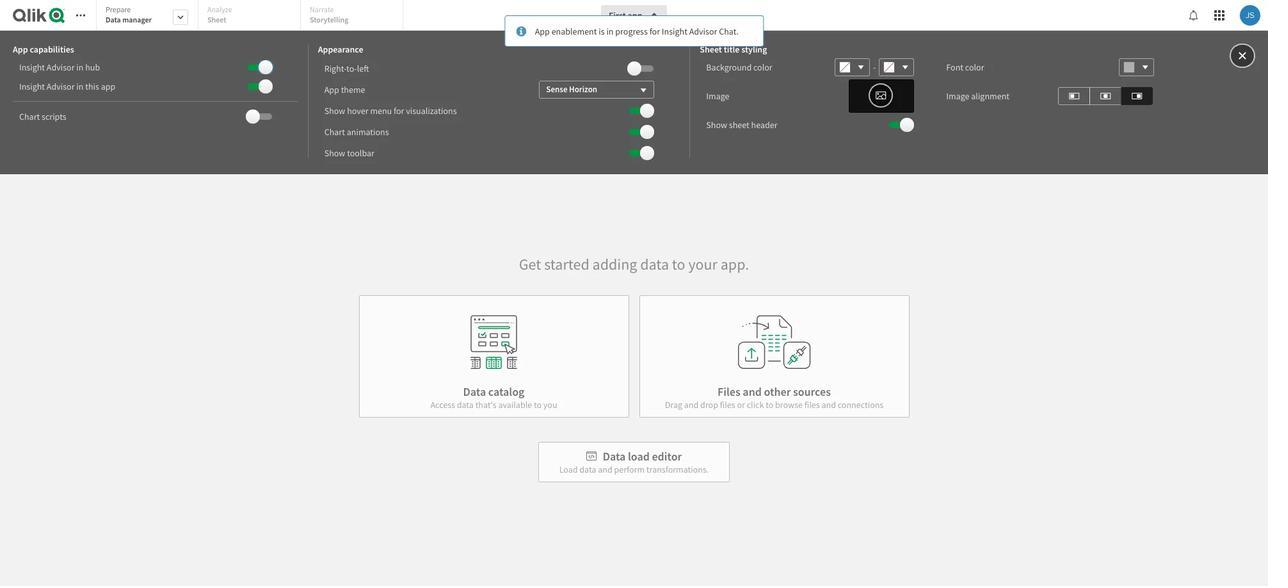 Task type: describe. For each thing, give the bounding box(es) containing it.
insight for insight advisor in hub
[[19, 61, 45, 73]]

access
[[431, 399, 455, 410]]

font color
[[947, 61, 985, 73]]

manager
[[122, 15, 152, 24]]

scripts
[[42, 111, 66, 122]]

or
[[738, 399, 746, 410]]

app.
[[721, 254, 750, 274]]

align center image
[[1101, 88, 1112, 103]]

app inside button
[[628, 10, 643, 21]]

editor
[[652, 449, 682, 463]]

data catalog access data that's available to you
[[431, 384, 558, 410]]

advisor for hub
[[47, 61, 75, 73]]

and right the "drag"
[[685, 399, 699, 410]]

available
[[499, 399, 532, 410]]

right-
[[325, 62, 347, 74]]

first app
[[609, 10, 643, 21]]

close app options image
[[1238, 48, 1249, 63]]

in inside app enablement is in progress for insight advisor chat. alert
[[607, 25, 614, 37]]

hub
[[85, 61, 100, 73]]

left
[[357, 62, 369, 74]]

-
[[874, 61, 877, 73]]

sheet
[[700, 44, 722, 55]]

and left perform
[[598, 463, 613, 475]]

background
[[707, 61, 752, 73]]

in for hub
[[76, 61, 84, 73]]

started
[[545, 254, 590, 274]]

advisor inside alert
[[690, 25, 718, 37]]

styling
[[742, 44, 768, 55]]

capabilities
[[30, 44, 74, 55]]

app for app enablement is in progress for insight advisor chat.
[[535, 25, 550, 37]]

select image image
[[876, 88, 887, 103]]

get started adding data to your app.
[[519, 254, 750, 274]]

image for image
[[707, 90, 730, 102]]

that's
[[476, 399, 497, 410]]

catalog
[[489, 384, 525, 399]]

chart animations
[[325, 126, 389, 137]]

toolbar containing first app
[[0, 0, 1269, 174]]

1 vertical spatial app
[[101, 81, 115, 92]]

and left connections
[[822, 399, 837, 410]]

header
[[752, 119, 778, 131]]

drop
[[701, 399, 719, 410]]

your
[[689, 254, 718, 274]]

is
[[599, 25, 605, 37]]

data for to
[[641, 254, 669, 274]]

browse
[[776, 399, 803, 410]]

data for data catalog access data that's available to you
[[463, 384, 486, 399]]

1 files from the left
[[720, 399, 736, 410]]

right-to-left
[[325, 62, 369, 74]]

to inside the data catalog access data that's available to you
[[534, 399, 542, 410]]

show for show sheet header
[[707, 119, 728, 131]]

app for app capabilities
[[13, 44, 28, 55]]

to-
[[347, 62, 357, 74]]

jacob simon image
[[1241, 5, 1261, 26]]

chart for chart animations
[[325, 126, 345, 137]]

data inside prepare data manager
[[106, 15, 121, 24]]

enablement
[[552, 25, 597, 37]]

visualizations
[[406, 105, 457, 116]]



Task type: locate. For each thing, give the bounding box(es) containing it.
data load editor
[[603, 449, 682, 463]]

animations
[[347, 126, 389, 137]]

app
[[535, 25, 550, 37], [13, 44, 28, 55], [325, 84, 339, 95]]

1 vertical spatial chart
[[325, 126, 345, 137]]

get started adding data to your app. application
[[0, 0, 1269, 586]]

chart for chart scripts
[[19, 111, 40, 122]]

0 horizontal spatial color
[[754, 61, 773, 73]]

0 horizontal spatial app
[[101, 81, 115, 92]]

0 vertical spatial app
[[535, 25, 550, 37]]

load data and perform transformations.
[[560, 463, 709, 475]]

chart left scripts
[[19, 111, 40, 122]]

show for show hover menu for visualizations
[[325, 105, 345, 116]]

sheet title styling
[[700, 44, 768, 55]]

in left hub
[[76, 61, 84, 73]]

1 horizontal spatial data
[[463, 384, 486, 399]]

advisor for this
[[47, 81, 75, 92]]

to left you
[[534, 399, 542, 410]]

2 color from the left
[[966, 61, 985, 73]]

font
[[947, 61, 964, 73]]

color down styling
[[754, 61, 773, 73]]

chart
[[19, 111, 40, 122], [325, 126, 345, 137]]

image alignment
[[947, 90, 1010, 102]]

1 vertical spatial for
[[394, 105, 404, 116]]

1 horizontal spatial data
[[580, 463, 597, 475]]

insight
[[662, 25, 688, 37], [19, 61, 45, 73], [19, 81, 45, 92]]

2 files from the left
[[805, 399, 820, 410]]

show sheet header
[[707, 119, 778, 131]]

insight up the chart scripts
[[19, 81, 45, 92]]

theme
[[341, 84, 365, 95]]

color
[[754, 61, 773, 73], [966, 61, 985, 73]]

color right font
[[966, 61, 985, 73]]

image down the background
[[707, 90, 730, 102]]

app up app enablement is in progress for insight advisor chat.
[[628, 10, 643, 21]]

2 vertical spatial app
[[325, 84, 339, 95]]

data left the that's
[[457, 399, 474, 410]]

chat.
[[719, 25, 739, 37]]

data inside the data catalog access data that's available to you
[[463, 384, 486, 399]]

0 horizontal spatial to
[[534, 399, 542, 410]]

app
[[628, 10, 643, 21], [101, 81, 115, 92]]

other
[[764, 384, 791, 399]]

advisor down capabilities
[[47, 61, 75, 73]]

in left the this at the top of page
[[76, 81, 84, 92]]

files left or
[[720, 399, 736, 410]]

1 horizontal spatial app
[[628, 10, 643, 21]]

data
[[106, 15, 121, 24], [463, 384, 486, 399], [603, 449, 626, 463]]

advisor
[[690, 25, 718, 37], [47, 61, 75, 73], [47, 81, 75, 92]]

sense horizon
[[547, 84, 598, 94]]

data down the prepare
[[106, 15, 121, 24]]

0 vertical spatial data
[[106, 15, 121, 24]]

0 horizontal spatial image
[[707, 90, 730, 102]]

you
[[544, 399, 558, 410]]

app right the this at the top of page
[[101, 81, 115, 92]]

click
[[747, 399, 764, 410]]

insight advisor in this app
[[19, 81, 115, 92]]

alignment
[[972, 90, 1010, 102]]

progress
[[616, 25, 648, 37]]

show for show toolbar
[[325, 147, 345, 159]]

advisor up sheet
[[690, 25, 718, 37]]

0 vertical spatial insight
[[662, 25, 688, 37]]

app enablement is in progress for insight advisor chat.
[[535, 25, 739, 37]]

in
[[607, 25, 614, 37], [76, 61, 84, 73], [76, 81, 84, 92]]

chart scripts
[[19, 111, 66, 122]]

0 horizontal spatial data
[[106, 15, 121, 24]]

2 vertical spatial show
[[325, 147, 345, 159]]

1 vertical spatial in
[[76, 61, 84, 73]]

show left hover
[[325, 105, 345, 116]]

0 vertical spatial data
[[641, 254, 669, 274]]

2 horizontal spatial data
[[603, 449, 626, 463]]

files and other sources drag and drop files or click to browse files and connections
[[665, 384, 884, 410]]

and
[[743, 384, 762, 399], [685, 399, 699, 410], [822, 399, 837, 410], [598, 463, 613, 475]]

for
[[650, 25, 660, 37], [394, 105, 404, 116]]

2 vertical spatial advisor
[[47, 81, 75, 92]]

app for app theme
[[325, 84, 339, 95]]

1 horizontal spatial image
[[947, 90, 970, 102]]

for inside app enablement is in progress for insight advisor chat. alert
[[650, 25, 660, 37]]

for inside toolbar
[[394, 105, 404, 116]]

2 vertical spatial in
[[76, 81, 84, 92]]

2 vertical spatial insight
[[19, 81, 45, 92]]

data for data load editor
[[603, 449, 626, 463]]

2 image from the left
[[947, 90, 970, 102]]

app left capabilities
[[13, 44, 28, 55]]

load
[[628, 449, 650, 463]]

0 vertical spatial in
[[607, 25, 614, 37]]

first
[[609, 10, 626, 21]]

color for font color
[[966, 61, 985, 73]]

to inside files and other sources drag and drop files or click to browse files and connections
[[766, 399, 774, 410]]

advisor down insight advisor in hub at the left top of the page
[[47, 81, 75, 92]]

1 vertical spatial advisor
[[47, 61, 75, 73]]

in for this
[[76, 81, 84, 92]]

hover
[[347, 105, 369, 116]]

1 horizontal spatial files
[[805, 399, 820, 410]]

2 vertical spatial data
[[580, 463, 597, 475]]

this
[[85, 81, 99, 92]]

0 vertical spatial chart
[[19, 111, 40, 122]]

to right click
[[766, 399, 774, 410]]

show toolbar
[[325, 147, 375, 159]]

app enablement is in progress for insight advisor chat. alert
[[505, 15, 764, 47]]

get
[[519, 254, 542, 274]]

for right progress
[[650, 25, 660, 37]]

show hover menu for visualizations
[[325, 105, 457, 116]]

show left "toolbar"
[[325, 147, 345, 159]]

data right adding
[[641, 254, 669, 274]]

files
[[718, 384, 741, 399]]

1 vertical spatial data
[[457, 399, 474, 410]]

sense horizon button
[[540, 80, 655, 98]]

image
[[707, 90, 730, 102], [947, 90, 970, 102]]

2 horizontal spatial data
[[641, 254, 669, 274]]

sheet
[[729, 119, 750, 131]]

insight inside alert
[[662, 25, 688, 37]]

1 vertical spatial data
[[463, 384, 486, 399]]

1 horizontal spatial app
[[325, 84, 339, 95]]

sense
[[547, 84, 568, 94]]

to left your
[[672, 254, 686, 274]]

align left image
[[1070, 88, 1080, 103]]

image down font
[[947, 90, 970, 102]]

0 vertical spatial advisor
[[690, 25, 718, 37]]

0 horizontal spatial app
[[13, 44, 28, 55]]

files right browse
[[805, 399, 820, 410]]

toolbar
[[0, 0, 1269, 174]]

0 vertical spatial for
[[650, 25, 660, 37]]

data right load
[[580, 463, 597, 475]]

toolbar
[[347, 147, 375, 159]]

insight right progress
[[662, 25, 688, 37]]

0 horizontal spatial chart
[[19, 111, 40, 122]]

data inside the data catalog access data that's available to you
[[457, 399, 474, 410]]

0 horizontal spatial data
[[457, 399, 474, 410]]

data for that's
[[457, 399, 474, 410]]

connections
[[838, 399, 884, 410]]

app capabilities
[[13, 44, 74, 55]]

image for image alignment
[[947, 90, 970, 102]]

load
[[560, 463, 578, 475]]

2 horizontal spatial to
[[766, 399, 774, 410]]

and right files
[[743, 384, 762, 399]]

1 vertical spatial app
[[13, 44, 28, 55]]

horizon
[[570, 84, 598, 94]]

1 image from the left
[[707, 90, 730, 102]]

perform
[[615, 463, 645, 475]]

data
[[641, 254, 669, 274], [457, 399, 474, 410], [580, 463, 597, 475]]

1 color from the left
[[754, 61, 773, 73]]

app left theme
[[325, 84, 339, 95]]

for right menu
[[394, 105, 404, 116]]

files
[[720, 399, 736, 410], [805, 399, 820, 410]]

app inside app enablement is in progress for insight advisor chat. alert
[[535, 25, 550, 37]]

1 vertical spatial insight
[[19, 61, 45, 73]]

sources
[[794, 384, 831, 399]]

insight down app capabilities
[[19, 61, 45, 73]]

app left enablement
[[535, 25, 550, 37]]

show left sheet
[[707, 119, 728, 131]]

insight for insight advisor in this app
[[19, 81, 45, 92]]

prepare
[[106, 4, 131, 14]]

first app button
[[601, 5, 667, 26]]

chart up show toolbar on the top left
[[325, 126, 345, 137]]

align right image
[[1133, 88, 1143, 103]]

to
[[672, 254, 686, 274], [534, 399, 542, 410], [766, 399, 774, 410]]

title
[[724, 44, 740, 55]]

background color
[[707, 61, 773, 73]]

app theme
[[325, 84, 365, 95]]

0 vertical spatial show
[[325, 105, 345, 116]]

1 vertical spatial show
[[707, 119, 728, 131]]

transformations.
[[647, 463, 709, 475]]

data left load
[[603, 449, 626, 463]]

1 horizontal spatial color
[[966, 61, 985, 73]]

0 vertical spatial app
[[628, 10, 643, 21]]

1 horizontal spatial for
[[650, 25, 660, 37]]

1 horizontal spatial to
[[672, 254, 686, 274]]

1 horizontal spatial chart
[[325, 126, 345, 137]]

2 vertical spatial data
[[603, 449, 626, 463]]

0 horizontal spatial files
[[720, 399, 736, 410]]

insight advisor in hub
[[19, 61, 100, 73]]

0 horizontal spatial for
[[394, 105, 404, 116]]

color for background color
[[754, 61, 773, 73]]

show
[[325, 105, 345, 116], [707, 119, 728, 131], [325, 147, 345, 159]]

adding
[[593, 254, 638, 274]]

prepare data manager
[[106, 4, 152, 24]]

2 horizontal spatial app
[[535, 25, 550, 37]]

drag
[[665, 399, 683, 410]]

data left 'catalog'
[[463, 384, 486, 399]]

menu
[[370, 105, 392, 116]]

in right is
[[607, 25, 614, 37]]

appearance
[[318, 44, 364, 55]]



Task type: vqa. For each thing, say whether or not it's contained in the screenshot.
settings.
no



